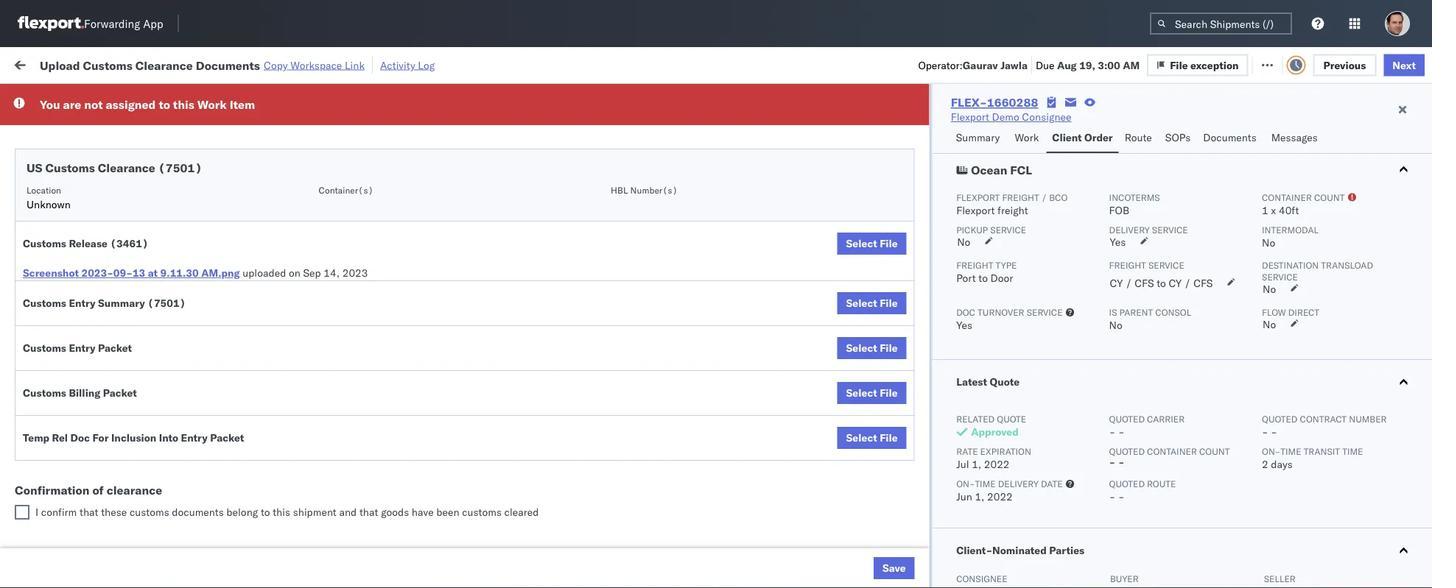 Task type: describe. For each thing, give the bounding box(es) containing it.
ocean fcl for schedule delivery appointment
[[485, 536, 537, 549]]

schedule pickup from los angeles, ca for fourth schedule pickup from los angeles, ca link from the bottom
[[34, 243, 215, 256]]

2023 up the 12:00 pm est, feb 25, 2023
[[363, 374, 388, 387]]

4 schedule from the top
[[34, 243, 77, 256]]

ocean lcl for honeywell
[[485, 277, 536, 290]]

documents inside button
[[1203, 131, 1257, 144]]

2 vertical spatial packet
[[210, 432, 244, 445]]

4 bicu1234565, from the top
[[978, 568, 1050, 581]]

schedule delivery appointment link for 2:59 am est, feb 17, 2023
[[34, 113, 181, 128]]

freight service
[[1109, 260, 1184, 271]]

2 schedule delivery appointment link from the top
[[34, 178, 181, 193]]

0 horizontal spatial this
[[173, 97, 194, 112]]

count inside quoted container count - -
[[1199, 446, 1229, 457]]

integration for 3:30 pm est, feb 17, 2023
[[692, 147, 742, 160]]

2 schedule delivery appointment from the top
[[34, 179, 181, 192]]

track
[[381, 57, 405, 70]]

import work button
[[118, 47, 192, 80]]

5 appointment from the top
[[121, 568, 181, 580]]

ready
[[112, 91, 138, 102]]

1, inside quoted contract number - - rate expiration jul 1, 2022
[[971, 458, 981, 471]]

1 bicu1234565, from the top
[[978, 471, 1050, 484]]

air for 3:30 pm est, feb 17, 2023
[[485, 147, 498, 160]]

2 bicu1234565, demu1232567 from the top
[[978, 503, 1128, 516]]

am.png
[[201, 267, 240, 280]]

1 horizontal spatial /
[[1125, 277, 1132, 290]]

7 schedule from the top
[[34, 470, 77, 483]]

est, up the 12:00 pm est, feb 25, 2023
[[299, 374, 321, 387]]

no inside intermodal no
[[1262, 236, 1275, 249]]

2 schedule delivery appointment button from the top
[[34, 178, 181, 194]]

customs down screenshot
[[23, 297, 66, 310]]

est, down deadline button on the left top of page
[[298, 147, 320, 160]]

3 resize handle column header from the left
[[460, 114, 478, 589]]

(7501) for customs entry summary (7501)
[[147, 297, 186, 310]]

schedule delivery appointment button for 2:59 am est, mar 3, 2023
[[34, 534, 181, 551]]

quoted route - -
[[1109, 478, 1176, 504]]

select file for temp rel doc for inclusion into entry packet
[[846, 432, 898, 445]]

2 3:30 from the top
[[255, 179, 277, 192]]

est, down shipment
[[299, 536, 321, 549]]

jawla
[[1001, 58, 1028, 71]]

ocean lcl for otter
[[485, 115, 536, 127]]

mbl/mawb numbers button
[[1074, 117, 1257, 132]]

1 vertical spatial flexport demo consignee
[[588, 536, 709, 549]]

11 resize handle column header from the left
[[1406, 114, 1423, 589]]

select for customs billing packet
[[846, 387, 877, 400]]

2 1977428 from the top
[[906, 277, 951, 290]]

est, down 3:00 am est, feb 25, 2023
[[305, 406, 327, 419]]

approved
[[971, 426, 1018, 439]]

est, left 21,
[[305, 277, 327, 290]]

air for 3:00 pm est, feb 20, 2023
[[485, 212, 498, 225]]

1 vertical spatial yes
[[956, 319, 972, 332]]

number(s)
[[630, 185, 678, 196]]

upload for customs
[[34, 211, 67, 224]]

expiration
[[980, 446, 1031, 457]]

gaurav
[[963, 58, 998, 71]]

3 schedule pickup from los angeles, ca link from the top
[[34, 470, 215, 484]]

otter for otter products, llc
[[692, 115, 716, 127]]

2 3:30 pm est, feb 17, 2023 from the top
[[255, 179, 388, 192]]

2 appointment from the top
[[121, 179, 181, 192]]

demu1232567 left route
[[1053, 471, 1128, 484]]

from right the for
[[115, 438, 136, 451]]

2022 inside quoted contract number - - rate expiration jul 1, 2022
[[984, 458, 1009, 471]]

mode
[[485, 120, 508, 131]]

activity
[[380, 59, 415, 71]]

snooze
[[429, 120, 458, 131]]

5 schedule delivery appointment button from the top
[[34, 567, 181, 583]]

/ inside flexport freight / bco flexport freight
[[1041, 192, 1047, 203]]

2023 right 14,
[[342, 267, 368, 280]]

2 flxt00001977428a from the top
[[1081, 277, 1182, 290]]

clearance
[[107, 483, 162, 498]]

quote
[[997, 414, 1026, 425]]

client-nominated parties button
[[932, 529, 1432, 573]]

2023 down goods
[[358, 536, 383, 549]]

9.11.30
[[160, 267, 199, 280]]

port
[[956, 272, 975, 285]]

ocean for bookings test consignee
[[485, 374, 515, 387]]

previous button
[[1313, 54, 1376, 76]]

3:00 pm est, feb 20, 2023
[[255, 212, 388, 225]]

to down the service
[[1156, 277, 1166, 290]]

confirm inside button
[[34, 373, 72, 386]]

consol
[[1155, 307, 1191, 318]]

10 schedule from the top
[[34, 568, 77, 580]]

upload customs clearance documents link
[[34, 210, 217, 225]]

client name button
[[581, 117, 669, 132]]

filtered by:
[[15, 90, 67, 103]]

client for client order
[[1052, 131, 1082, 144]]

0 vertical spatial at
[[299, 57, 308, 70]]

ca for fourth schedule pickup from los angeles, ca link from the bottom
[[201, 243, 215, 256]]

rate
[[956, 446, 978, 457]]

fcl inside button
[[1010, 163, 1032, 178]]

clearance for upload customs clearance documents
[[114, 211, 161, 224]]

017482927423 for 3:00 pm est, feb 20, 2023
[[1081, 212, 1158, 225]]

0 horizontal spatial doc
[[70, 432, 90, 445]]

bookings test consignee for flexport demo consignee
[[692, 536, 809, 549]]

2 customs from the left
[[462, 506, 502, 519]]

select file button for customs entry packet
[[837, 337, 907, 359]]

1 vertical spatial of
[[92, 483, 104, 498]]

0 vertical spatial freight
[[1002, 192, 1039, 203]]

status
[[80, 91, 106, 102]]

2 cfs from the left
[[1193, 277, 1212, 290]]

select file button for customs billing packet
[[837, 382, 907, 404]]

flex-2150210 for 3:00 pm est, feb 20, 2023
[[874, 212, 951, 225]]

service down flexport freight / bco flexport freight
[[990, 224, 1026, 235]]

2023 down 3:00 am est, feb 25, 2023
[[368, 406, 394, 419]]

sops button
[[1159, 124, 1197, 153]]

20
[[1300, 536, 1313, 549]]

1 vertical spatial demo
[[630, 536, 657, 549]]

3 flex-1911466 from the top
[[874, 536, 951, 549]]

2 honeywell - test account from the left
[[692, 277, 813, 290]]

flow direct
[[1262, 307, 1319, 318]]

quoted for quoted contract number - - rate expiration jul 1, 2022
[[1262, 414, 1297, 425]]

1 cfs from the left
[[1134, 277, 1154, 290]]

1 customs from the left
[[130, 506, 169, 519]]

products
[[615, 115, 657, 127]]

1 bicu1234565, demu1232567 from the top
[[978, 471, 1128, 484]]

demu1232567 down door
[[978, 309, 1053, 322]]

2 2001714 from the top
[[906, 179, 951, 192]]

work,
[[155, 91, 178, 102]]

select for customs entry summary (7501)
[[846, 297, 877, 310]]

2023 down 187 on track
[[363, 115, 388, 127]]

deadline
[[255, 120, 292, 131]]

1 vertical spatial summary
[[98, 297, 145, 310]]

no down pickup service
[[957, 236, 970, 249]]

fcl for schedule pickup from los angeles, ca
[[518, 504, 537, 516]]

0 vertical spatial flexport demo consignee
[[951, 110, 1071, 123]]

1 flex-1911408 from the top
[[874, 309, 951, 322]]

2 horizontal spatial /
[[1184, 277, 1190, 290]]

3 1911466 from the top
[[906, 536, 951, 549]]

confirm pickup from los angeles, ca for flex-1911408
[[34, 308, 209, 321]]

buyer
[[1110, 573, 1138, 585]]

no inside is parent consol no
[[1109, 319, 1122, 332]]

2 honeywell from the left
[[692, 277, 740, 290]]

2 horizontal spatial time
[[1342, 446, 1363, 457]]

2023 up 3:00 pm est, feb 20, 2023
[[362, 179, 388, 192]]

confirm delivery button
[[34, 372, 112, 389]]

2023 up container(s)
[[362, 147, 388, 160]]

shipment
[[293, 506, 336, 519]]

19,
[[1079, 58, 1095, 71]]

2:59 am est, mar 3, 2023 for schedule delivery appointment
[[255, 536, 383, 549]]

entry for packet
[[69, 342, 95, 355]]

bookings for bookings test consignee
[[692, 374, 735, 387]]

no down the flow
[[1262, 318, 1276, 331]]

customs up confirm delivery on the bottom of the page
[[23, 342, 66, 355]]

1 maeu1234567 from the top
[[978, 244, 1052, 257]]

upload proof of delivery
[[34, 406, 148, 418]]

snoozed
[[305, 91, 339, 102]]

customs inside "link"
[[70, 211, 111, 224]]

1 x 40ft
[[1262, 204, 1299, 217]]

integration for 12:00 pm est, feb 25, 2023
[[692, 406, 742, 419]]

pickup up freight type port to door
[[956, 224, 988, 235]]

freight type port to door
[[956, 260, 1016, 285]]

activity log button
[[380, 56, 435, 74]]

187
[[345, 57, 364, 70]]

est, left and
[[299, 504, 321, 516]]

flexport freight / bco flexport freight
[[956, 192, 1067, 217]]

2
[[1262, 458, 1268, 471]]

4 flex-1911466 from the top
[[874, 568, 951, 581]]

4 bicu1234565, demu1232567 from the top
[[978, 568, 1128, 581]]

1 vertical spatial at
[[148, 267, 158, 280]]

batch action
[[1350, 57, 1414, 70]]

action
[[1381, 57, 1414, 70]]

1 schedule pickup from los angeles, ca link from the top
[[34, 243, 215, 257]]

western
[[818, 147, 857, 160]]

customs down confirm delivery on the bottom of the page
[[23, 387, 66, 400]]

from up 09-
[[115, 243, 136, 256]]

schedule pickup from los angeles international airport link
[[34, 138, 227, 168]]

2 1911466 from the top
[[906, 504, 951, 516]]

Search Work text field
[[937, 53, 1098, 75]]

select file button for customs release (3461)
[[837, 233, 907, 255]]

2023 right 21,
[[368, 277, 394, 290]]

team
[[1329, 536, 1352, 549]]

pm up 3:00 pm est, feb 20, 2023
[[280, 179, 296, 192]]

pickup up 2023-
[[80, 243, 112, 256]]

1 vertical spatial 2022
[[987, 491, 1012, 504]]

mbl/mawb
[[1081, 120, 1132, 131]]

demu1232567 up quote
[[978, 373, 1053, 386]]

am for bookings test consignee
[[280, 374, 296, 387]]

1 schedule from the top
[[34, 114, 77, 127]]

10:30
[[255, 277, 283, 290]]

forwarding app
[[84, 17, 163, 31]]

uploaded
[[243, 267, 286, 280]]

next button
[[1384, 54, 1425, 76]]

2:59 for otter products - test account
[[255, 115, 277, 127]]

from up these
[[115, 470, 136, 483]]

progress
[[230, 91, 266, 102]]

los up 13
[[139, 243, 155, 256]]

select file for customs billing packet
[[846, 387, 898, 400]]

carrier
[[1147, 414, 1184, 425]]

2 cy from the left
[[1168, 277, 1181, 290]]

demu1232567 down date
[[1053, 503, 1128, 516]]

pickup down the confirmation of clearance
[[80, 503, 112, 516]]

delivery
[[998, 478, 1038, 490]]

customs up location
[[45, 161, 95, 175]]

2 schedule pickup from los angeles, ca link from the top
[[34, 437, 215, 452]]

est, left 20,
[[298, 212, 320, 225]]

confirm pickup from los angeles, ca for flex-1977428
[[34, 341, 209, 354]]

3 bicu1234565, from the top
[[978, 536, 1050, 548]]

2 1911408 from the top
[[906, 374, 951, 387]]

1 honeywell from the left
[[588, 277, 637, 290]]

schedule pickup from los angeles, ca button for maeu1234567
[[34, 243, 215, 259]]

1 flex-1911466 from the top
[[874, 471, 951, 484]]

quoted for quoted route - -
[[1109, 478, 1144, 490]]

2 that from the left
[[359, 506, 378, 519]]

assignment
[[1355, 536, 1408, 549]]

5 schedule delivery appointment from the top
[[34, 568, 181, 580]]

3, for schedule delivery appointment
[[346, 536, 355, 549]]

container for container count
[[1262, 192, 1312, 203]]

x
[[1271, 204, 1276, 217]]

appointment for 2:59 am est, mar 3, 2023
[[121, 535, 181, 548]]

message
[[197, 57, 239, 70]]

proof
[[70, 406, 95, 418]]

confirm pickup from los angeles, ca button for flex-1911408
[[34, 308, 209, 324]]

import work
[[124, 57, 186, 70]]

nominated
[[992, 544, 1046, 557]]

: for snoozed
[[339, 91, 342, 102]]

billing
[[69, 387, 100, 400]]

ocean for honeywell - test account
[[485, 277, 515, 290]]

2 vertical spatial entry
[[181, 432, 208, 445]]

1 horizontal spatial count
[[1314, 192, 1344, 203]]

1 vertical spatial on
[[289, 267, 300, 280]]

no right snoozed
[[345, 91, 357, 102]]

1 vertical spatial freight
[[997, 204, 1028, 217]]

select file button for temp rel doc for inclusion into entry packet
[[837, 427, 907, 449]]

fcl for schedule delivery appointment
[[518, 536, 537, 549]]

17, for air
[[344, 147, 360, 160]]

on- for on-time delivery date
[[956, 478, 975, 490]]

for
[[140, 91, 152, 102]]

5 schedule delivery appointment link from the top
[[34, 567, 181, 582]]

bookings test consignee for bookings test consignee
[[692, 374, 809, 387]]

is
[[1109, 307, 1117, 318]]

los left into
[[139, 438, 155, 451]]

(7501) for us customs clearance (7501)
[[158, 161, 202, 175]]

flex-1919147
[[874, 439, 951, 452]]

confirm
[[41, 506, 77, 519]]

llc
[[766, 115, 784, 127]]

parent
[[1119, 307, 1153, 318]]

2023 right 20,
[[362, 212, 388, 225]]

1 that from the left
[[80, 506, 98, 519]]

to right the for
[[159, 97, 170, 112]]

2 flex-1977428 from the top
[[874, 277, 951, 290]]

ca for flex-1911408 confirm pickup from los angeles, ca link
[[195, 308, 209, 321]]

1660288
[[987, 95, 1038, 110]]

4 1911466 from the top
[[906, 568, 951, 581]]

est, up 3:00 pm est, feb 20, 2023
[[298, 179, 320, 192]]

1 flxt00001977428a from the top
[[1081, 244, 1182, 257]]

fcl for confirm delivery
[[518, 374, 537, 387]]

operator: gaurav jawla
[[918, 58, 1028, 71]]

Search Shipments (/) text field
[[1150, 13, 1292, 35]]

documents button
[[1197, 124, 1265, 153]]

from inside "schedule pickup from los angeles international airport"
[[115, 139, 136, 152]]

2023 right and
[[358, 504, 383, 516]]

3 schedule from the top
[[34, 179, 77, 192]]

client-nominated parties
[[956, 544, 1084, 557]]

customs up screenshot
[[23, 237, 66, 250]]

1 vertical spatial 1,
[[975, 491, 984, 504]]

0 vertical spatial 3:00
[[1098, 58, 1120, 71]]

mar for schedule pickup from los angeles, ca
[[324, 504, 343, 516]]

1 vertical spatial work
[[197, 97, 227, 112]]

2 -- from the top
[[1081, 536, 1094, 549]]

1 3:30 from the top
[[255, 147, 277, 160]]

from down "customs entry summary (7501)"
[[109, 341, 130, 354]]

select file for customs release (3461)
[[846, 237, 898, 250]]

los down 13
[[133, 308, 149, 321]]

delivery service
[[1109, 224, 1188, 235]]

client order button
[[1046, 124, 1119, 153]]

select for customs entry packet
[[846, 342, 877, 355]]

pm for schedule delivery appointment
[[286, 277, 302, 290]]

demu1232567 up buyer on the right
[[1053, 536, 1128, 548]]

related
[[956, 414, 994, 425]]

doc turnover service
[[956, 307, 1062, 318]]

flex-2150210 for 12:00 pm est, feb 25, 2023
[[874, 406, 951, 419]]

ocean fcl for confirm delivery
[[485, 374, 537, 387]]

feb up 3:00 pm est, feb 20, 2023
[[323, 179, 341, 192]]

0 vertical spatial on
[[367, 57, 378, 70]]

upload customs clearance documents button
[[34, 210, 217, 227]]

schedule delivery appointment for 2:59 am est, mar 3, 2023
[[34, 535, 181, 548]]

0 vertical spatial upload
[[40, 58, 80, 72]]

bco
[[1049, 192, 1067, 203]]

cy / cfs to cy / cfs
[[1109, 277, 1212, 290]]

i
[[35, 506, 38, 519]]

operator
[[1280, 120, 1315, 131]]

los down "customs entry summary (7501)"
[[133, 341, 149, 354]]

service up the service
[[1152, 224, 1188, 235]]

017482927423 for 12:00 pm est, feb 25, 2023
[[1081, 406, 1158, 419]]

customs entry summary (7501)
[[23, 297, 186, 310]]

2 mawb1234 from the top
[[1081, 179, 1138, 192]]



Task type: vqa. For each thing, say whether or not it's contained in the screenshot.
Schedule Pickup From Los Angeles International Airport button on the left top of page
yes



Task type: locate. For each thing, give the bounding box(es) containing it.
sops
[[1165, 131, 1191, 144]]

resize handle column header for workitem
[[228, 114, 246, 589]]

1 -- from the top
[[1081, 471, 1094, 484]]

5 schedule from the top
[[34, 276, 77, 289]]

service down "destination"
[[1262, 271, 1298, 283]]

aug
[[1057, 58, 1077, 71]]

3,
[[346, 504, 355, 516], [346, 536, 355, 549]]

17, up 20,
[[344, 179, 360, 192]]

summary inside button
[[956, 131, 1000, 144]]

2 vertical spatial schedule pickup from los angeles, ca button
[[34, 502, 215, 518]]

resize handle column header for flex id
[[953, 114, 970, 589]]

save
[[882, 562, 906, 575]]

customs entry packet
[[23, 342, 132, 355]]

1 vertical spatial (7501)
[[147, 297, 186, 310]]

0 horizontal spatial numbers
[[978, 126, 1014, 137]]

flxt00001977428a up freight service
[[1081, 244, 1182, 257]]

to right belong
[[261, 506, 270, 519]]

mar for schedule delivery appointment
[[324, 536, 343, 549]]

confirm for flex-1911408
[[34, 308, 72, 321]]

2 select from the top
[[846, 297, 877, 310]]

2 schedule pickup from los angeles, ca from the top
[[34, 438, 215, 451]]

integration for 3:00 pm est, feb 20, 2023
[[692, 212, 742, 225]]

1 demo123 from the top
[[1081, 309, 1131, 322]]

0 vertical spatial air
[[485, 147, 498, 160]]

1 vertical spatial mawb1234
[[1081, 179, 1138, 192]]

2 3, from the top
[[346, 536, 355, 549]]

save button
[[874, 558, 915, 580]]

confirm pickup from los angeles, ca down 09-
[[34, 308, 209, 321]]

0 vertical spatial 2001714
[[906, 147, 951, 160]]

1 vertical spatial flex-2150210
[[874, 406, 951, 419]]

wi
[[1316, 536, 1326, 549]]

2 select file from the top
[[846, 297, 898, 310]]

count up intermodal at top right
[[1314, 192, 1344, 203]]

numbers for mbl/mawb numbers
[[1135, 120, 1171, 131]]

container for container numbers
[[978, 115, 1017, 126]]

1 vertical spatial 3:30 pm est, feb 17, 2023
[[255, 179, 388, 192]]

container(s)
[[319, 185, 373, 196]]

select for customs release (3461)
[[846, 237, 877, 250]]

pm for schedule pickup from los angeles international airport
[[280, 147, 296, 160]]

packet for customs billing packet
[[103, 387, 137, 400]]

0 vertical spatial 1911408
[[906, 309, 951, 322]]

confirm pickup from los angeles, ca button for flex-1977428
[[34, 340, 209, 356]]

5 select from the top
[[846, 432, 877, 445]]

3 appointment from the top
[[121, 276, 181, 289]]

quoted left contract
[[1262, 414, 1297, 425]]

jun
[[956, 491, 972, 504]]

4 resize handle column header from the left
[[563, 114, 581, 589]]

0 vertical spatial flxt00001977428a
[[1081, 244, 1182, 257]]

pickup up confirm delivery on the bottom of the page
[[74, 341, 106, 354]]

ocean fcl inside button
[[971, 163, 1032, 178]]

3 air from the top
[[485, 406, 498, 419]]

1 vertical spatial demo123
[[1081, 374, 1131, 387]]

have
[[412, 506, 434, 519]]

clearance for upload customs clearance documents copy workspace link
[[135, 58, 193, 72]]

25, for 12:00 pm est, feb 25, 2023
[[350, 406, 366, 419]]

1 : from the left
[[106, 91, 108, 102]]

2:59 down item
[[255, 115, 277, 127]]

door
[[990, 272, 1013, 285]]

1977428 for schedule pickup from los angeles, ca
[[906, 244, 951, 257]]

0 vertical spatial packet
[[98, 342, 132, 355]]

0 vertical spatial demo123
[[1081, 309, 1131, 322]]

flex-1911466 button
[[851, 467, 954, 488], [851, 467, 954, 488], [851, 500, 954, 520], [851, 500, 954, 520], [851, 532, 954, 553], [851, 532, 954, 553], [851, 565, 954, 585], [851, 565, 954, 585]]

freight for freight type port to door
[[956, 260, 993, 271]]

2 flex-1911466 from the top
[[874, 504, 951, 516]]

otter products - test account
[[588, 115, 730, 127]]

honeywell - test account
[[588, 277, 710, 290], [692, 277, 813, 290]]

25,
[[344, 374, 360, 387], [350, 406, 366, 419]]

1 flex-2001714 from the top
[[874, 147, 951, 160]]

1 vertical spatial confirm pickup from los angeles, ca
[[34, 341, 209, 354]]

client for client name
[[588, 120, 612, 131]]

pm
[[280, 147, 296, 160], [280, 179, 296, 192], [280, 212, 296, 225], [286, 277, 302, 290], [286, 406, 302, 419]]

entry for summary
[[69, 297, 95, 310]]

0 horizontal spatial summary
[[98, 297, 145, 310]]

2 2:59 from the top
[[255, 504, 277, 516]]

unknown
[[27, 198, 71, 211]]

route
[[1147, 478, 1176, 490]]

3 schedule delivery appointment button from the top
[[34, 275, 181, 291]]

numbers inside container numbers
[[978, 126, 1014, 137]]

2 vertical spatial 3:00
[[255, 374, 277, 387]]

no down is
[[1109, 319, 1122, 332]]

select file
[[846, 237, 898, 250], [846, 297, 898, 310], [846, 342, 898, 355], [846, 387, 898, 400], [846, 432, 898, 445]]

appointment for 2:59 am est, feb 17, 2023
[[121, 114, 181, 127]]

1 vertical spatial on-
[[956, 478, 975, 490]]

ca for 2nd schedule pickup from los angeles, ca link
[[201, 438, 215, 451]]

quoted inside quoted route - -
[[1109, 478, 1144, 490]]

container up 40ft
[[1262, 192, 1312, 203]]

los left "angeles"
[[139, 139, 155, 152]]

entry up confirm delivery on the bottom of the page
[[69, 342, 95, 355]]

schedule delivery appointment button for 10:30 pm est, feb 21, 2023
[[34, 275, 181, 291]]

17, up container(s)
[[344, 147, 360, 160]]

schedule delivery appointment for 2:59 am est, feb 17, 2023
[[34, 114, 181, 127]]

0 vertical spatial flex-1911408
[[874, 309, 951, 322]]

schedule delivery appointment link for 10:30 pm est, feb 21, 2023
[[34, 275, 181, 290]]

honeywell
[[588, 277, 637, 290], [692, 277, 740, 290]]

of right proof
[[98, 406, 107, 418]]

file for customs entry summary (7501)
[[880, 297, 898, 310]]

schedule pickup from los angeles, ca link up these
[[34, 470, 215, 484]]

quoted inside quoted carrier - -
[[1109, 414, 1144, 425]]

schedule pickup from los angeles, ca button up these
[[34, 470, 215, 486]]

2 vertical spatial documents
[[164, 211, 217, 224]]

schedule pickup from los angeles, ca for 2nd schedule pickup from los angeles, ca link
[[34, 438, 215, 451]]

2 select file button from the top
[[837, 292, 907, 315]]

2 horizontal spatial work
[[1015, 131, 1039, 144]]

flex-1977428 for schedule pickup from los angeles, ca
[[874, 244, 951, 257]]

4 appointment from the top
[[121, 535, 181, 548]]

schedule pickup from los angeles, ca button for bicu1234565, demu1232567
[[34, 470, 215, 486]]

flex-2001714 down digital
[[874, 179, 951, 192]]

1 mar from the top
[[324, 504, 343, 516]]

am for otter products - test account
[[280, 115, 296, 127]]

upload inside upload proof of delivery link
[[34, 406, 67, 418]]

file exception
[[1181, 57, 1250, 70], [1170, 58, 1239, 71]]

item
[[230, 97, 255, 112]]

1 vertical spatial 3:30
[[255, 179, 277, 192]]

2 flex-1911408 from the top
[[874, 374, 951, 387]]

quoted container count - -
[[1109, 446, 1229, 469]]

1 cy from the left
[[1109, 277, 1123, 290]]

0 vertical spatial --
[[1081, 471, 1094, 484]]

2 confirm pickup from los angeles, ca button from the top
[[34, 340, 209, 356]]

work button
[[1009, 124, 1046, 153]]

1 horizontal spatial yes
[[1109, 236, 1126, 249]]

batch action button
[[1327, 53, 1424, 75]]

client inside button
[[1052, 131, 1082, 144]]

2 vertical spatial clearance
[[114, 211, 161, 224]]

schedule inside "schedule pickup from los angeles international airport"
[[34, 139, 77, 152]]

1 vertical spatial flex-1911408
[[874, 374, 951, 387]]

1 horizontal spatial freight
[[1109, 260, 1146, 271]]

3 confirm from the top
[[34, 373, 72, 386]]

resize handle column header for container numbers
[[1056, 114, 1074, 589]]

3 schedule delivery appointment link from the top
[[34, 275, 181, 290]]

time for on-time transit time 2 days
[[1280, 446, 1301, 457]]

pickup up customs entry packet
[[74, 308, 106, 321]]

1 vertical spatial 1911408
[[906, 374, 951, 387]]

2022 down "on-time delivery date" on the right of the page
[[987, 491, 1012, 504]]

inclusion
[[111, 432, 156, 445]]

2 freight from the left
[[1109, 260, 1146, 271]]

freight inside freight type port to door
[[956, 260, 993, 271]]

schedule pickup from los angeles international airport
[[34, 139, 195, 166]]

3 schedule pickup from los angeles, ca button from the top
[[34, 502, 215, 518]]

client inside button
[[588, 120, 612, 131]]

2 schedule from the top
[[34, 139, 77, 152]]

direct
[[1288, 307, 1319, 318]]

0 vertical spatial 1977428
[[906, 244, 951, 257]]

0 horizontal spatial container
[[978, 115, 1017, 126]]

feb
[[324, 115, 342, 127], [323, 147, 341, 160], [323, 179, 341, 192], [323, 212, 341, 225], [329, 277, 347, 290], [324, 374, 342, 387], [329, 406, 347, 419]]

documents inside "link"
[[164, 211, 217, 224]]

1 vertical spatial 3:00
[[255, 212, 277, 225]]

1 vertical spatial container
[[1262, 192, 1312, 203]]

0 horizontal spatial flexport demo consignee
[[588, 536, 709, 549]]

customs right been
[[462, 506, 502, 519]]

integration test account - western digital
[[692, 147, 890, 160]]

work right import
[[160, 57, 186, 70]]

2 maeu1234567 from the top
[[978, 276, 1052, 289]]

778
[[277, 57, 296, 70]]

0 vertical spatial flex-2150210
[[874, 212, 951, 225]]

schedule pickup from los angeles, ca
[[34, 243, 215, 256], [34, 438, 215, 451], [34, 470, 215, 483], [34, 503, 215, 516]]

doc right rel
[[70, 432, 90, 445]]

feb for schedule pickup from los angeles international airport link at the left top of the page
[[323, 147, 341, 160]]

upload up by:
[[40, 58, 80, 72]]

confirm up customs billing packet
[[34, 373, 72, 386]]

1 vertical spatial confirm
[[34, 341, 72, 354]]

service right turnover
[[1026, 307, 1062, 318]]

0 vertical spatial count
[[1314, 192, 1344, 203]]

0 horizontal spatial count
[[1199, 446, 1229, 457]]

schedule pickup from los angeles, ca up these
[[34, 470, 215, 483]]

2150210 for 12:00 pm est, feb 25, 2023
[[906, 406, 951, 419]]

file for temp rel doc for inclusion into entry packet
[[880, 432, 898, 445]]

40ft
[[1278, 204, 1299, 217]]

upload inside "upload customs clearance documents" "link"
[[34, 211, 67, 224]]

select file for customs entry summary (7501)
[[846, 297, 898, 310]]

0 vertical spatial 25,
[[344, 374, 360, 387]]

1 vertical spatial ocean lcl
[[485, 277, 536, 290]]

0 vertical spatial schedule pickup from los angeles, ca button
[[34, 243, 215, 259]]

resize handle column header for deadline
[[404, 114, 422, 589]]

3 select file button from the top
[[837, 337, 907, 359]]

of up these
[[92, 483, 104, 498]]

3, for schedule pickup from los angeles, ca
[[346, 504, 355, 516]]

2 lcl from the top
[[518, 277, 536, 290]]

0 horizontal spatial honeywell
[[588, 277, 637, 290]]

select file for customs entry packet
[[846, 342, 898, 355]]

1 1911408 from the top
[[906, 309, 951, 322]]

ocean inside button
[[971, 163, 1007, 178]]

1 vertical spatial flxt00001977428a
[[1081, 277, 1182, 290]]

no up the flow
[[1262, 283, 1276, 296]]

2 demo123 from the top
[[1081, 374, 1131, 387]]

ca for flex-1977428 confirm pickup from los angeles, ca link
[[195, 341, 209, 354]]

1 vertical spatial schedule pickup from los angeles, ca button
[[34, 470, 215, 486]]

1 vertical spatial maeu1234567
[[978, 276, 1052, 289]]

on- inside on-time transit time 2 days
[[1262, 446, 1280, 457]]

related quote
[[956, 414, 1026, 425]]

los inside "schedule pickup from los angeles international airport"
[[139, 139, 155, 152]]

consignee inside flexport demo consignee link
[[1022, 110, 1071, 123]]

2023-
[[81, 267, 113, 280]]

1 otter from the left
[[588, 115, 613, 127]]

select file button
[[837, 233, 907, 255], [837, 292, 907, 315], [837, 337, 907, 359], [837, 382, 907, 404], [837, 427, 907, 449]]

test 20 wi team assignment
[[1280, 536, 1408, 549]]

None checkbox
[[15, 505, 29, 520]]

been
[[436, 506, 459, 519]]

1 1911466 from the top
[[906, 471, 951, 484]]

2 : from the left
[[339, 91, 342, 102]]

mawb1234 down order
[[1081, 147, 1138, 160]]

file for customs entry packet
[[880, 342, 898, 355]]

1 horizontal spatial :
[[339, 91, 342, 102]]

1 horizontal spatial cy
[[1168, 277, 1181, 290]]

3 bicu1234565, demu1232567 from the top
[[978, 536, 1128, 548]]

4 schedule pickup from los angeles, ca from the top
[[34, 503, 215, 516]]

0 vertical spatial confirm pickup from los angeles, ca button
[[34, 308, 209, 324]]

flex-2150210
[[874, 212, 951, 225], [874, 406, 951, 419]]

schedule pickup from los angeles, ca button up 09-
[[34, 243, 215, 259]]

resize handle column header
[[228, 114, 246, 589], [404, 114, 422, 589], [460, 114, 478, 589], [563, 114, 581, 589], [667, 114, 684, 589], [825, 114, 843, 589], [953, 114, 970, 589], [1056, 114, 1074, 589], [1255, 114, 1272, 589], [1358, 114, 1376, 589], [1406, 114, 1423, 589]]

(3461)
[[110, 237, 148, 250]]

ocean for flexport demo consignee
[[485, 536, 515, 549]]

feb down deadline button on the left top of page
[[323, 147, 341, 160]]

1 vertical spatial 2150210
[[906, 406, 951, 419]]

1 vertical spatial 1977428
[[906, 277, 951, 290]]

latest quote button
[[932, 360, 1432, 404]]

ocean fcl button
[[932, 147, 1432, 192]]

integration test account - on ag
[[588, 212, 747, 225], [692, 212, 850, 225], [588, 406, 747, 419], [692, 406, 850, 419]]

5 resize handle column header from the left
[[667, 114, 684, 589]]

1 flex-2150210 from the top
[[874, 212, 951, 225]]

1 confirm from the top
[[34, 308, 72, 321]]

2 flex-2001714 from the top
[[874, 179, 951, 192]]

2 2:59 am est, mar 3, 2023 from the top
[[255, 536, 383, 549]]

operator:
[[918, 58, 963, 71]]

client left name
[[588, 120, 612, 131]]

10:30 pm est, feb 21, 2023
[[255, 277, 394, 290]]

1 vertical spatial --
[[1081, 536, 1094, 549]]

1 select file from the top
[[846, 237, 898, 250]]

confirm for flex-1977428
[[34, 341, 72, 354]]

5 select file button from the top
[[837, 427, 907, 449]]

0 horizontal spatial client
[[588, 120, 612, 131]]

1 schedule delivery appointment from the top
[[34, 114, 181, 127]]

upload proof of delivery button
[[34, 405, 148, 421]]

0 vertical spatial confirm pickup from los angeles, ca link
[[34, 308, 209, 322]]

8 resize handle column header from the left
[[1056, 114, 1074, 589]]

pickup inside "schedule pickup from los angeles international airport"
[[80, 139, 112, 152]]

customs
[[130, 506, 169, 519], [462, 506, 502, 519]]

feb for upload proof of delivery link
[[329, 406, 347, 419]]

upload up rel
[[34, 406, 67, 418]]

0 horizontal spatial on-
[[956, 478, 975, 490]]

integration
[[692, 147, 742, 160], [588, 212, 639, 225], [692, 212, 742, 225], [588, 406, 639, 419], [692, 406, 742, 419]]

schedule pickup from los angeles, ca down upload proof of delivery button
[[34, 438, 215, 451]]

air for 12:00 pm est, feb 25, 2023
[[485, 406, 498, 419]]

1 horizontal spatial numbers
[[1135, 120, 1171, 131]]

bookings for flexport demo consignee
[[692, 536, 735, 549]]

2 vertical spatial 17,
[[344, 179, 360, 192]]

quoted down quoted carrier - -
[[1109, 446, 1144, 457]]

documents for upload customs clearance documents copy workspace link
[[196, 58, 260, 72]]

0 vertical spatial flex-1977428
[[874, 244, 951, 257]]

ocean
[[485, 115, 515, 127], [971, 163, 1007, 178], [485, 277, 515, 290], [485, 374, 515, 387], [485, 504, 515, 516], [485, 536, 515, 549]]

file for customs release (3461)
[[880, 237, 898, 250]]

packet down "customs entry summary (7501)"
[[98, 342, 132, 355]]

6 resize handle column header from the left
[[825, 114, 843, 589]]

1 vertical spatial this
[[273, 506, 290, 519]]

schedule pickup from los angeles, ca link up 09-
[[34, 243, 215, 257]]

file for customs billing packet
[[880, 387, 898, 400]]

4 schedule pickup from los angeles, ca link from the top
[[34, 502, 215, 517]]

pickup down the for
[[80, 470, 112, 483]]

2:59 am est, mar 3, 2023
[[255, 504, 383, 516], [255, 536, 383, 549]]

1 mawb1234 from the top
[[1081, 147, 1138, 160]]

1 vertical spatial confirm pickup from los angeles, ca button
[[34, 340, 209, 356]]

schedule pickup from los angeles, ca down clearance
[[34, 503, 215, 516]]

on
[[715, 212, 730, 225], [818, 212, 833, 225], [715, 406, 730, 419], [818, 406, 833, 419]]

1 horizontal spatial doc
[[956, 307, 975, 318]]

bicu1234565, down expiration
[[978, 471, 1050, 484]]

pm for upload proof of delivery
[[286, 406, 302, 419]]

summary down 09-
[[98, 297, 145, 310]]

from down clearance
[[115, 503, 136, 516]]

numbers inside button
[[1135, 120, 1171, 131]]

packet for customs entry packet
[[98, 342, 132, 355]]

7 resize handle column header from the left
[[953, 114, 970, 589]]

1 3:30 pm est, feb 17, 2023 from the top
[[255, 147, 388, 160]]

1 confirm pickup from los angeles, ca from the top
[[34, 308, 209, 321]]

copy workspace link button
[[264, 59, 365, 71]]

quoted inside quoted contract number - - rate expiration jul 1, 2022
[[1262, 414, 1297, 425]]

0 vertical spatial work
[[160, 57, 186, 70]]

mar down and
[[324, 536, 343, 549]]

to inside freight type port to door
[[978, 272, 987, 285]]

confirm pickup from los angeles, ca link
[[34, 308, 209, 322], [34, 340, 209, 355]]

upload for proof
[[34, 406, 67, 418]]

0 vertical spatial summary
[[956, 131, 1000, 144]]

on left sep
[[289, 267, 300, 280]]

blocked,
[[180, 91, 217, 102]]

0 vertical spatial doc
[[956, 307, 975, 318]]

service
[[990, 224, 1026, 235], [1152, 224, 1188, 235], [1262, 271, 1298, 283], [1026, 307, 1062, 318]]

los
[[139, 139, 155, 152], [139, 243, 155, 256], [133, 308, 149, 321], [133, 341, 149, 354], [139, 438, 155, 451], [139, 470, 155, 483], [139, 503, 155, 516]]

ocean for otter products - test account
[[485, 115, 515, 127]]

0 vertical spatial demo
[[992, 110, 1019, 123]]

0 horizontal spatial demo
[[630, 536, 657, 549]]

los down clearance
[[139, 503, 155, 516]]

schedule delivery appointment
[[34, 114, 181, 127], [34, 179, 181, 192], [34, 276, 181, 289], [34, 535, 181, 548], [34, 568, 181, 580]]

pickup down upload proof of delivery button
[[80, 438, 112, 451]]

1 horizontal spatial otter
[[692, 115, 716, 127]]

clearance inside "link"
[[114, 211, 161, 224]]

time for on-time delivery date
[[975, 478, 995, 490]]

2 confirm pickup from los angeles, ca from the top
[[34, 341, 209, 354]]

resize handle column header for mode
[[563, 114, 581, 589]]

flex-1988285 button
[[851, 111, 954, 131], [851, 111, 954, 131]]

container inside button
[[978, 115, 1017, 126]]

resize handle column header for consignee
[[825, 114, 843, 589]]

feb for confirm delivery link on the bottom
[[324, 374, 342, 387]]

number
[[1349, 414, 1386, 425]]

0 horizontal spatial cfs
[[1134, 277, 1154, 290]]

17,
[[344, 115, 360, 127], [344, 147, 360, 160], [344, 179, 360, 192]]

3:00 up '12:00'
[[255, 374, 277, 387]]

customs up status
[[83, 58, 133, 72]]

entry down 2023-
[[69, 297, 95, 310]]

select
[[846, 237, 877, 250], [846, 297, 877, 310], [846, 342, 877, 355], [846, 387, 877, 400], [846, 432, 877, 445]]

upload down location
[[34, 211, 67, 224]]

9 schedule from the top
[[34, 535, 77, 548]]

1 2001714 from the top
[[906, 147, 951, 160]]

14,
[[324, 267, 340, 280]]

1, right jul
[[971, 458, 981, 471]]

0 horizontal spatial that
[[80, 506, 98, 519]]

workspace
[[290, 59, 342, 71]]

0 vertical spatial lcl
[[518, 115, 536, 127]]

0 horizontal spatial freight
[[956, 260, 993, 271]]

ca for 2nd schedule pickup from los angeles, ca link from the bottom of the page
[[201, 470, 215, 483]]

2 vertical spatial confirm
[[34, 373, 72, 386]]

this left shipment
[[273, 506, 290, 519]]

upload proof of delivery link
[[34, 405, 148, 420]]

3 2:59 from the top
[[255, 536, 277, 549]]

select for temp rel doc for inclusion into entry packet
[[846, 432, 877, 445]]

0 horizontal spatial /
[[1041, 192, 1047, 203]]

6 schedule from the top
[[34, 438, 77, 451]]

freight
[[956, 260, 993, 271], [1109, 260, 1146, 271]]

3:30 pm est, feb 17, 2023 down deadline button on the left top of page
[[255, 147, 388, 160]]

1 vertical spatial 25,
[[350, 406, 366, 419]]

schedule delivery appointment link for 2:59 am est, mar 3, 2023
[[34, 534, 181, 549]]

ca for 4th schedule pickup from los angeles, ca link
[[201, 503, 215, 516]]

next
[[1393, 58, 1416, 71]]

3 select from the top
[[846, 342, 877, 355]]

-
[[660, 115, 666, 127], [809, 147, 815, 160], [706, 212, 712, 225], [809, 212, 815, 225], [640, 277, 646, 290], [743, 277, 749, 290], [706, 406, 712, 419], [809, 406, 815, 419], [1109, 426, 1115, 439], [1118, 426, 1124, 439], [1262, 426, 1268, 439], [1271, 426, 1277, 439], [1109, 456, 1115, 469], [1118, 456, 1124, 469], [1081, 471, 1087, 484], [1087, 471, 1094, 484], [1109, 491, 1115, 504], [1118, 491, 1124, 504], [1081, 536, 1087, 549], [1087, 536, 1094, 549]]

otter for otter products - test account
[[588, 115, 613, 127]]

0 vertical spatial of
[[98, 406, 107, 418]]

3:00 for integration test account - on ag
[[255, 212, 277, 225]]

client-
[[956, 544, 992, 557]]

: right not
[[106, 91, 108, 102]]

to right port
[[978, 272, 987, 285]]

0 vertical spatial container
[[978, 115, 1017, 126]]

work down nyku9743990 at the top right of the page
[[1015, 131, 1039, 144]]

1 vertical spatial packet
[[103, 387, 137, 400]]

hbl number(s)
[[611, 185, 678, 196]]

2 mar from the top
[[324, 536, 343, 549]]

appointment for 10:30 pm est, feb 21, 2023
[[121, 276, 181, 289]]

3 1977428 from the top
[[906, 341, 951, 354]]

0 vertical spatial clearance
[[135, 58, 193, 72]]

1 horizontal spatial at
[[299, 57, 308, 70]]

1 horizontal spatial client
[[1052, 131, 1082, 144]]

1 horizontal spatial honeywell
[[692, 277, 740, 290]]

select file button for customs entry summary (7501)
[[837, 292, 907, 315]]

am for flexport demo consignee
[[280, 536, 296, 549]]

0 vertical spatial 17,
[[344, 115, 360, 127]]

0 vertical spatial mawb1234
[[1081, 147, 1138, 160]]

schedule pickup from los angeles, ca link down clearance
[[34, 502, 215, 517]]

status : ready for work, blocked, in progress
[[80, 91, 266, 102]]

1 1977428 from the top
[[906, 244, 951, 257]]

date
[[1040, 478, 1062, 490]]

confirm delivery link
[[34, 372, 112, 387]]

and
[[339, 506, 357, 519]]

of inside button
[[98, 406, 107, 418]]

quoted inside quoted container count - -
[[1109, 446, 1144, 457]]

quoted for quoted container count - -
[[1109, 446, 1144, 457]]

2 vertical spatial 1977428
[[906, 341, 951, 354]]

017482927423 down incoterms
[[1081, 212, 1158, 225]]

3 flex-1977428 from the top
[[874, 341, 951, 354]]

2:59 for flexport demo consignee
[[255, 536, 277, 549]]

confirm pickup from los angeles, ca button down "customs entry summary (7501)"
[[34, 340, 209, 356]]

feb left 21,
[[329, 277, 347, 290]]

1 horizontal spatial on
[[367, 57, 378, 70]]

1 horizontal spatial flexport demo consignee
[[951, 110, 1071, 123]]

ocean lcl
[[485, 115, 536, 127], [485, 277, 536, 290]]

at right 13
[[148, 267, 158, 280]]

freight up cy / cfs to cy / cfs
[[1109, 260, 1146, 271]]

(7501) down "angeles"
[[158, 161, 202, 175]]

schedule pickup from los angeles, ca button down clearance
[[34, 502, 215, 518]]

workitem button
[[9, 117, 231, 132]]

0 vertical spatial maeu1234567
[[978, 244, 1052, 257]]

10 resize handle column header from the left
[[1358, 114, 1376, 589]]

2 schedule pickup from los angeles, ca button from the top
[[34, 470, 215, 486]]

lcl for otter products - test account
[[518, 115, 536, 127]]

/ down freight service
[[1125, 277, 1132, 290]]

work inside button
[[160, 57, 186, 70]]

previous
[[1323, 58, 1366, 71]]

los down inclusion
[[139, 470, 155, 483]]

feb for 10:30 pm est, feb 21, 2023 schedule delivery appointment link
[[329, 277, 347, 290]]

2 bicu1234565, from the top
[[978, 503, 1050, 516]]

1 vertical spatial clearance
[[98, 161, 155, 175]]

4 select from the top
[[846, 387, 877, 400]]

pm for upload customs clearance documents
[[280, 212, 296, 225]]

schedule pickup from los angeles, ca for 2nd schedule pickup from los angeles, ca link from the bottom of the page
[[34, 470, 215, 483]]

doc down port
[[956, 307, 975, 318]]

flexport. image
[[18, 16, 84, 31]]

service inside 'destination transload service'
[[1262, 271, 1298, 283]]

est, down snoozed
[[299, 115, 321, 127]]

mode button
[[478, 117, 566, 132]]

0 vertical spatial flex-2001714
[[874, 147, 951, 160]]

resize handle column header for client name
[[667, 114, 684, 589]]

0 vertical spatial this
[[173, 97, 194, 112]]

1 horizontal spatial demo
[[992, 110, 1019, 123]]

international
[[34, 154, 94, 166]]

1 schedule delivery appointment button from the top
[[34, 113, 181, 129]]

9 resize handle column header from the left
[[1255, 114, 1272, 589]]

documents right sops button in the top of the page
[[1203, 131, 1257, 144]]

filtered
[[15, 90, 51, 103]]

1 2:59 am est, mar 3, 2023 from the top
[[255, 504, 383, 516]]

cy down the service
[[1168, 277, 1181, 290]]

demu1232567 down parties
[[1053, 568, 1128, 581]]

work inside "button"
[[1015, 131, 1039, 144]]

days
[[1271, 458, 1292, 471]]

1 honeywell - test account from the left
[[588, 277, 710, 290]]

deadline button
[[247, 117, 407, 132]]

1 017482927423 from the top
[[1081, 212, 1158, 225]]

4 select file button from the top
[[837, 382, 907, 404]]

1 vertical spatial 2:59 am est, mar 3, 2023
[[255, 536, 383, 549]]

customs up release
[[70, 211, 111, 224]]

consignee inside consignee 'button'
[[692, 120, 734, 131]]

8 schedule from the top
[[34, 503, 77, 516]]

ocean fcl for schedule pickup from los angeles, ca
[[485, 504, 537, 516]]

4 select file from the top
[[846, 387, 898, 400]]

cy up is
[[1109, 277, 1123, 290]]

mawb1234 up fob
[[1081, 179, 1138, 192]]

feb for "upload customs clearance documents" "link"
[[323, 212, 341, 225]]

confirmation
[[15, 483, 89, 498]]

from down 09-
[[109, 308, 130, 321]]

2150210 for 3:00 pm est, feb 20, 2023
[[906, 212, 951, 225]]



